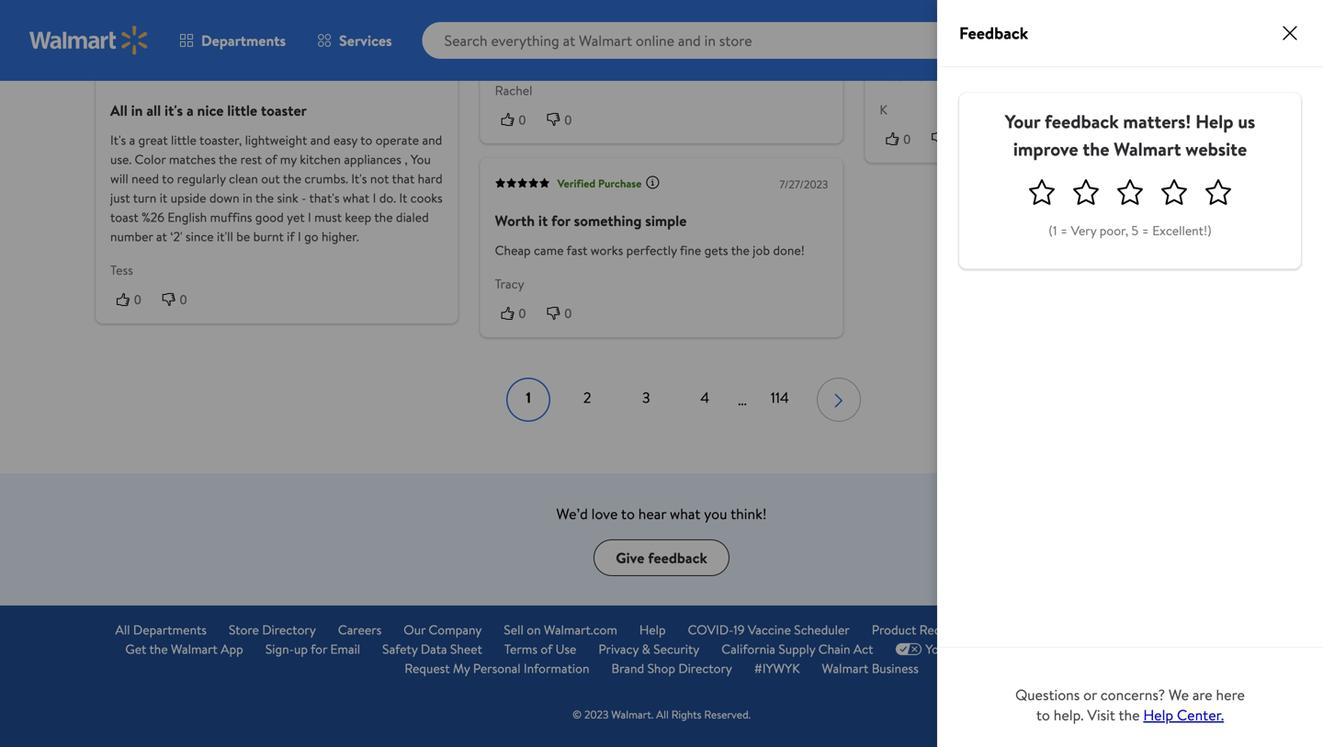 Task type: locate. For each thing, give the bounding box(es) containing it.
the left job
[[731, 241, 750, 259]]

0 vertical spatial verified purchase
[[173, 65, 257, 81]]

walmart image
[[29, 26, 149, 55]]

0 horizontal spatial verified purchase
[[173, 65, 257, 81]]

1 horizontal spatial help
[[1144, 705, 1174, 725]]

1 horizontal spatial you
[[704, 504, 728, 524]]

terms
[[505, 640, 538, 658]]

1 horizontal spatial for
[[552, 211, 571, 231]]

verified up the worth it for something simple at the top of the page
[[558, 175, 596, 191]]

your down recalls on the right of page
[[926, 640, 951, 658]]

and left toasts
[[678, 28, 698, 46]]

main content
[[96, 0, 1228, 422]]

the up the good
[[255, 189, 274, 207]]

1 horizontal spatial it's
[[351, 170, 367, 188]]

you left 'think!'
[[704, 504, 728, 524]]

1 horizontal spatial a
[[187, 100, 194, 121]]

chain
[[819, 640, 851, 658]]

1 horizontal spatial walmart
[[822, 660, 869, 678]]

privacy & security
[[599, 640, 700, 658]]

store directory link
[[229, 621, 316, 640]]

privacy down recalls on the right of page
[[954, 640, 994, 658]]

you inside it does what i got it for, is cheap, and toasts your bread. what more do you want?...
[[575, 48, 595, 66]]

0 horizontal spatial you
[[411, 150, 431, 168]]

walmart down matters!
[[1114, 136, 1182, 162]]

brand shop directory link
[[612, 659, 733, 678]]

0 horizontal spatial =
[[1061, 222, 1068, 239]]

it right worth
[[539, 211, 548, 231]]

4
[[701, 388, 710, 408]]

and up kitchen
[[310, 131, 330, 149]]

0 horizontal spatial it's
[[110, 131, 126, 149]]

give
[[616, 548, 645, 568]]

very
[[1071, 222, 1097, 239]]

it left the does
[[495, 28, 503, 46]]

purchase up nice
[[214, 65, 257, 81]]

1 horizontal spatial directory
[[679, 660, 733, 678]]

0 vertical spatial verified
[[173, 65, 211, 81]]

all left all
[[110, 100, 128, 121]]

sheet
[[450, 640, 482, 658]]

0 horizontal spatial you
[[575, 48, 595, 66]]

and
[[678, 28, 698, 46], [310, 131, 330, 149], [422, 131, 442, 149]]

it's left not
[[351, 170, 367, 188]]

0 vertical spatial directory
[[262, 621, 316, 639]]

we'd love to hear what you think!
[[557, 504, 767, 524]]

verified purchase for it's
[[173, 65, 257, 81]]

covid-19 vaccine scheduler
[[688, 621, 850, 639]]

a
[[187, 100, 194, 121], [129, 131, 135, 149]]

0 horizontal spatial verified
[[173, 65, 211, 81]]

excellent!)
[[1153, 222, 1212, 239]]

0 vertical spatial your
[[1005, 108, 1041, 134]]

verified purchase for something
[[558, 175, 642, 191]]

1 vertical spatial all
[[115, 621, 130, 639]]

i left got
[[566, 28, 569, 46]]

in left all
[[131, 100, 143, 121]]

0 vertical spatial walmart
[[1114, 136, 1182, 162]]

it inside it's a great little toaster, lightweight and easy to operate and use. color matches the rest of my kitchen appliances , you will need to regularly clean out the crumbs. it's not that hard just turn it upside down in the sink - that's what i do. it cooks toast %26 english muffins good yet i must keep the dialed number at '2' since it'll be burnt if i go higher.
[[160, 189, 167, 207]]

toast
[[110, 208, 139, 226]]

1 horizontal spatial feedback
[[1045, 108, 1119, 134]]

it right do. at the top left
[[399, 189, 407, 207]]

0 horizontal spatial help
[[640, 621, 666, 639]]

and inside it does what i got it for, is cheap, and toasts your bread. what more do you want?...
[[678, 28, 698, 46]]

1 = from the left
[[1061, 222, 1068, 239]]

a left great
[[129, 131, 135, 149]]

1 horizontal spatial privacy
[[954, 640, 994, 658]]

your for your privacy choices
[[926, 640, 951, 658]]

1 horizontal spatial of
[[541, 640, 553, 658]]

business
[[872, 660, 919, 678]]

out
[[261, 170, 280, 188]]

0 horizontal spatial of
[[265, 150, 277, 168]]

1 link
[[507, 378, 551, 422]]

notice
[[1064, 640, 1102, 658]]

walmart business
[[822, 660, 919, 678]]

1 vertical spatial purchase
[[598, 175, 642, 191]]

=
[[1061, 222, 1068, 239], [1142, 222, 1150, 239]]

0 horizontal spatial directory
[[262, 621, 316, 639]]

0 for 0 button under rachel
[[519, 112, 526, 127]]

0 vertical spatial help
[[1196, 108, 1234, 134]]

hard
[[418, 170, 443, 188]]

it's a great little toaster, lightweight and easy to operate and use. color matches the rest of my kitchen appliances , you will need to regularly clean out the crumbs. it's not that hard just turn it upside down in the sink - that's what i do. it cooks toast %26 english muffins good yet i must keep the dialed number at '2' since it'll be burnt if i go higher.
[[110, 131, 443, 246]]

the inside product recalls get the walmart app
[[149, 640, 168, 658]]

recalls
[[920, 621, 959, 639]]

what
[[536, 28, 563, 46], [495, 48, 522, 66], [343, 189, 370, 207], [670, 504, 701, 524]]

feedback
[[960, 22, 1029, 45]]

the down all departments link
[[149, 640, 168, 658]]

verified up all in all it's a nice little toaster
[[173, 65, 211, 81]]

verified
[[173, 65, 211, 81], [558, 175, 596, 191]]

downvote k review. total downvote review - 0 image
[[931, 132, 946, 146]]

1 vertical spatial for
[[311, 640, 327, 658]]

0 horizontal spatial feedback
[[648, 548, 708, 568]]

= right the "5"
[[1142, 222, 1150, 239]]

the down do. at the top left
[[374, 208, 393, 226]]

came
[[534, 241, 564, 259]]

of left my
[[265, 150, 277, 168]]

the right improve
[[1083, 136, 1110, 162]]

= right (1
[[1061, 222, 1068, 239]]

cooks
[[411, 189, 443, 207]]

all left rights
[[656, 707, 669, 723]]

1 vertical spatial it's
[[351, 170, 367, 188]]

0 horizontal spatial walmart
[[171, 640, 218, 658]]

for,
[[605, 28, 624, 46]]

at right notice
[[1105, 640, 1116, 658]]

1 vertical spatial you
[[704, 504, 728, 524]]

2 horizontal spatial walmart
[[1114, 136, 1182, 162]]

1 vertical spatial your
[[926, 640, 951, 658]]

0 horizontal spatial at
[[156, 228, 167, 246]]

walmart down 'chain'
[[822, 660, 869, 678]]

all departments link
[[115, 621, 207, 640]]

2 vertical spatial walmart
[[822, 660, 869, 678]]

0 down ''2'' in the top left of the page
[[180, 292, 187, 307]]

it inside it does what i got it for, is cheap, and toasts your bread. what more do you want?...
[[594, 28, 602, 46]]

or
[[1084, 685, 1097, 705]]

it inside it's a great little toaster, lightweight and easy to operate and use. color matches the rest of my kitchen appliances , you will need to regularly clean out the crumbs. it's not that hard just turn it upside down in the sink - that's what i do. it cooks toast %26 english muffins good yet i must keep the dialed number at '2' since it'll be burnt if i go higher.
[[399, 189, 407, 207]]

0 down the fast
[[565, 306, 572, 321]]

34 button
[[1250, 18, 1314, 63]]

0 left downvote k review. total downvote review - 0 image
[[904, 132, 911, 146]]

1 horizontal spatial little
[[227, 100, 257, 121]]

company
[[429, 621, 482, 639]]

0 vertical spatial purchase
[[214, 65, 257, 81]]

1 horizontal spatial =
[[1142, 222, 1150, 239]]

improve
[[1014, 136, 1079, 162]]

1 horizontal spatial verified
[[558, 175, 596, 191]]

0 horizontal spatial in
[[131, 100, 143, 121]]

purchase for a
[[214, 65, 257, 81]]

1 horizontal spatial purchase
[[598, 175, 642, 191]]

'2'
[[170, 228, 183, 246]]

our
[[404, 621, 426, 639]]

0 horizontal spatial for
[[311, 640, 327, 658]]

1 vertical spatial verified
[[558, 175, 596, 191]]

feedback for give
[[648, 548, 708, 568]]

of left use
[[541, 640, 553, 658]]

and right operate
[[422, 131, 442, 149]]

1 horizontal spatial your
[[1005, 108, 1041, 134]]

0 horizontal spatial purchase
[[214, 65, 257, 81]]

just
[[110, 189, 130, 207]]

0 down rachel
[[519, 112, 526, 127]]

do
[[558, 48, 572, 66]]

you inside it's a great little toaster, lightweight and easy to operate and use. color matches the rest of my kitchen appliances , you will need to regularly clean out the crumbs. it's not that hard just turn it upside down in the sink - that's what i do. it cooks toast %26 english muffins good yet i must keep the dialed number at '2' since it'll be burnt if i go higher.
[[411, 150, 431, 168]]

2 vertical spatial help
[[1144, 705, 1174, 725]]

0 vertical spatial all
[[110, 100, 128, 121]]

little right nice
[[227, 100, 257, 121]]

directory
[[262, 621, 316, 639], [679, 660, 733, 678]]

2 horizontal spatial help
[[1196, 108, 1234, 134]]

purchase
[[214, 65, 257, 81], [598, 175, 642, 191]]

muffins
[[210, 208, 252, 226]]

walmart.com
[[544, 621, 618, 639]]

what inside it's a great little toaster, lightweight and easy to operate and use. color matches the rest of my kitchen appliances , you will need to regularly clean out the crumbs. it's not that hard just turn it upside down in the sink - that's what i do. it cooks toast %26 english muffins good yet i must keep the dialed number at '2' since it'll be burnt if i go higher.
[[343, 189, 370, 207]]

product
[[872, 621, 917, 639]]

0
[[519, 112, 526, 127], [565, 112, 572, 127], [904, 132, 911, 146], [134, 292, 141, 307], [180, 292, 187, 307], [519, 306, 526, 321], [565, 306, 572, 321]]

little up matches
[[171, 131, 197, 149]]

help inside the "your feedback matters! help us improve the walmart website"
[[1196, 108, 1234, 134]]

1 vertical spatial help
[[640, 621, 666, 639]]

help center. link
[[1144, 705, 1225, 725]]

down
[[209, 189, 240, 207]]

all up get
[[115, 621, 130, 639]]

get the walmart app link
[[125, 640, 243, 659]]

6/28/2023
[[393, 66, 444, 82]]

a right the "it's"
[[187, 100, 194, 121]]

0 vertical spatial feedback
[[1045, 108, 1119, 134]]

to left help.
[[1037, 705, 1051, 725]]

website
[[1186, 136, 1248, 162]]

product recalls get the walmart app
[[125, 621, 959, 658]]

verified purchase up 'something'
[[558, 175, 642, 191]]

it right turn
[[160, 189, 167, 207]]

k
[[880, 100, 888, 118]]

it left for,
[[594, 28, 602, 46]]

0 vertical spatial a
[[187, 100, 194, 121]]

the inside the "your feedback matters! help us improve the walmart website"
[[1083, 136, 1110, 162]]

get
[[125, 640, 146, 658]]

your for your feedback matters! help us improve the walmart website
[[1005, 108, 1041, 134]]

1 vertical spatial little
[[171, 131, 197, 149]]

1 vertical spatial it
[[399, 189, 407, 207]]

sign-
[[265, 640, 294, 658]]

1 vertical spatial verified purchase
[[558, 175, 642, 191]]

directory up sign-
[[262, 621, 316, 639]]

1 vertical spatial a
[[129, 131, 135, 149]]

in
[[131, 100, 143, 121], [243, 189, 253, 207]]

1 horizontal spatial you
[[880, 36, 903, 56]]

0 down number
[[134, 292, 141, 307]]

matters!
[[1124, 108, 1192, 134]]

2023
[[585, 707, 609, 723]]

all departments
[[115, 621, 207, 639]]

0 button down the tess at top left
[[110, 290, 156, 309]]

little
[[227, 100, 257, 121], [171, 131, 197, 149]]

all
[[110, 100, 128, 121], [115, 621, 130, 639], [656, 707, 669, 723]]

0 button down the fast
[[541, 304, 587, 323]]

0 horizontal spatial little
[[171, 131, 197, 149]]

feedback inside the "your feedback matters! help us improve the walmart website"
[[1045, 108, 1119, 134]]

1 horizontal spatial at
[[1105, 640, 1116, 658]]

directory down security
[[679, 660, 733, 678]]

it does what i got it for, is cheap, and toasts your bread. what more do you want?...
[[495, 28, 800, 66]]

for right up on the bottom left of page
[[311, 640, 327, 658]]

feedback down we'd love to hear what you think!
[[648, 548, 708, 568]]

0 down tracy
[[519, 306, 526, 321]]

0 horizontal spatial your
[[926, 640, 951, 658]]

help
[[1196, 108, 1234, 134], [640, 621, 666, 639], [1144, 705, 1174, 725]]

toaster
[[261, 100, 307, 121]]

in down clean
[[243, 189, 253, 207]]

0 down do
[[565, 112, 572, 127]]

1 vertical spatial walmart
[[171, 640, 218, 658]]

1 horizontal spatial it
[[495, 28, 503, 46]]

0 vertical spatial it's
[[110, 131, 126, 149]]

to
[[360, 131, 373, 149], [162, 170, 174, 188], [621, 504, 635, 524], [1037, 705, 1051, 725]]

of
[[265, 150, 277, 168], [541, 640, 553, 658]]

at inside "notice at collection request my personal information"
[[1105, 640, 1116, 658]]

privacy up brand
[[599, 640, 639, 658]]

for for up
[[311, 640, 327, 658]]

help for help center.
[[1144, 705, 1174, 725]]

worth it for something simple
[[495, 211, 687, 231]]

what up keep
[[343, 189, 370, 207]]

works
[[591, 241, 623, 259]]

help for help link
[[640, 621, 666, 639]]

the right visit
[[1119, 705, 1140, 725]]

for up the came
[[552, 211, 571, 231]]

you down got
[[575, 48, 595, 66]]

matches
[[169, 150, 216, 168]]

feedback inside button
[[648, 548, 708, 568]]

34
[[1285, 20, 1298, 36]]

walmart.
[[612, 707, 654, 723]]

lightweight
[[245, 131, 307, 149]]

i inside it does what i got it for, is cheap, and toasts your bread. what more do you want?...
[[566, 28, 569, 46]]

5
[[1132, 222, 1139, 239]]

main content containing you should buy it
[[96, 0, 1228, 422]]

1 vertical spatial in
[[243, 189, 253, 207]]

i left do. at the top left
[[373, 189, 376, 207]]

clean
[[229, 170, 258, 188]]

your up improve
[[1005, 108, 1041, 134]]

0 vertical spatial in
[[131, 100, 143, 121]]

regularly
[[177, 170, 226, 188]]

california
[[722, 640, 776, 658]]

0 horizontal spatial it
[[399, 189, 407, 207]]

it's up use.
[[110, 131, 126, 149]]

you right , at the left
[[411, 150, 431, 168]]

0 vertical spatial you
[[575, 48, 595, 66]]

#iywyk
[[755, 660, 800, 678]]

your inside the "your feedback matters! help us improve the walmart website"
[[1005, 108, 1041, 134]]

0 vertical spatial it
[[495, 28, 503, 46]]

1 vertical spatial you
[[411, 150, 431, 168]]

0 vertical spatial of
[[265, 150, 277, 168]]

feedback up improve
[[1045, 108, 1119, 134]]

what up the more
[[536, 28, 563, 46]]

burnt
[[253, 228, 284, 246]]

the down my
[[283, 170, 302, 188]]

1 horizontal spatial verified purchase
[[558, 175, 642, 191]]

fast
[[567, 241, 588, 259]]

purchase up 'something'
[[598, 175, 642, 191]]

tess
[[110, 261, 133, 279]]

walmart down departments
[[171, 640, 218, 658]]

all for all departments
[[115, 621, 130, 639]]

1 horizontal spatial in
[[243, 189, 253, 207]]

2 horizontal spatial and
[[678, 28, 698, 46]]

0 horizontal spatial privacy
[[599, 640, 639, 658]]

all inside main content
[[110, 100, 128, 121]]

feedback
[[1045, 108, 1119, 134], [648, 548, 708, 568]]

0 horizontal spatial a
[[129, 131, 135, 149]]

at left ''2'' in the top left of the page
[[156, 228, 167, 246]]

2 link
[[566, 378, 610, 422]]

verified purchase up nice
[[173, 65, 257, 81]]

0 vertical spatial for
[[552, 211, 571, 231]]

1 vertical spatial feedback
[[648, 548, 708, 568]]

1 vertical spatial at
[[1105, 640, 1116, 658]]

yet
[[287, 208, 305, 226]]

0 vertical spatial at
[[156, 228, 167, 246]]

you up also
[[880, 36, 903, 56]]



Task type: describe. For each thing, give the bounding box(es) containing it.
0 for 0 button under tracy
[[519, 306, 526, 321]]

that's
[[309, 189, 340, 207]]

questions
[[1016, 685, 1080, 705]]

what down the does
[[495, 48, 522, 66]]

i right 'if'
[[298, 228, 301, 246]]

feedback for your
[[1045, 108, 1119, 134]]

close panel image
[[1280, 22, 1302, 44]]

tracy
[[495, 275, 524, 293]]

0 vertical spatial you
[[880, 36, 903, 56]]

0 for 0 button below do
[[565, 112, 572, 127]]

it inside it does what i got it for, is cheap, and toasts your bread. what more do you want?...
[[495, 28, 503, 46]]

feedback dialog
[[938, 0, 1324, 747]]

all for all in all it's a nice little toaster
[[110, 100, 128, 121]]

use.
[[110, 150, 132, 168]]

0 for 0 button below ''2'' in the top left of the page
[[180, 292, 187, 307]]

my
[[280, 150, 297, 168]]

terms of use
[[505, 640, 577, 658]]

all in all it's a nice little toaster
[[110, 100, 307, 121]]

what right hear
[[670, 504, 701, 524]]

2 vertical spatial all
[[656, 707, 669, 723]]

careers
[[338, 621, 382, 639]]

1
[[526, 388, 531, 408]]

store
[[229, 621, 259, 639]]

for for it
[[552, 211, 571, 231]]

need
[[132, 170, 159, 188]]

good
[[255, 208, 284, 226]]

english
[[168, 208, 207, 226]]

safety
[[383, 640, 418, 658]]

Walmart Site-Wide search field
[[422, 22, 1011, 59]]

use
[[556, 640, 577, 658]]

walmart inside the "your feedback matters! help us improve the walmart website"
[[1114, 136, 1182, 162]]

bread.
[[766, 28, 800, 46]]

4 link
[[683, 378, 727, 422]]

i right yet
[[308, 208, 311, 226]]

0 button down the k
[[880, 129, 926, 148]]

since
[[186, 228, 214, 246]]

choices
[[997, 640, 1042, 658]]

great
[[138, 131, 168, 149]]

reserved.
[[705, 707, 751, 723]]

to right the love at bottom left
[[621, 504, 635, 524]]

departments
[[133, 621, 207, 639]]

114
[[771, 388, 789, 408]]

in inside it's a great little toaster, lightweight and easy to operate and use. color matches the rest of my kitchen appliances , you will need to regularly clean out the crumbs. it's not that hard just turn it upside down in the sink - that's what i do. it cooks toast %26 english muffins good yet i must keep the dialed number at '2' since it'll be burnt if i go higher.
[[243, 189, 253, 207]]

california supply chain act link
[[722, 640, 874, 659]]

©
[[573, 707, 582, 723]]

walmart inside product recalls get the walmart app
[[171, 640, 218, 658]]

...
[[738, 390, 747, 410]]

to up the appliances
[[360, 131, 373, 149]]

sign-up for email
[[265, 640, 360, 658]]

act
[[854, 640, 874, 658]]

help link
[[640, 621, 666, 640]]

security
[[654, 640, 700, 658]]

got
[[572, 28, 591, 46]]

it's
[[165, 100, 183, 121]]

0 for 0 button underneath the tess at top left
[[134, 292, 141, 307]]

on
[[527, 621, 541, 639]]

our company link
[[404, 621, 482, 640]]

perfectly
[[627, 241, 677, 259]]

2 = from the left
[[1142, 222, 1150, 239]]

supply
[[779, 640, 816, 658]]

1 vertical spatial directory
[[679, 660, 733, 678]]

careers link
[[338, 621, 382, 640]]

0 button down tracy
[[495, 304, 541, 323]]

to right need
[[162, 170, 174, 188]]

your privacy choices link
[[896, 640, 1042, 659]]

questions or concerns? we are here to help. visit the
[[1016, 685, 1245, 725]]

app
[[221, 640, 243, 658]]

should
[[906, 36, 949, 56]]

purchase for simple
[[598, 175, 642, 191]]

verified for something
[[558, 175, 596, 191]]

email
[[330, 640, 360, 658]]

0 for 0 button underneath the k
[[904, 132, 911, 146]]

appliances
[[344, 150, 402, 168]]

%26
[[142, 208, 164, 226]]

to inside questions or concerns? we are here to help. visit the
[[1037, 705, 1051, 725]]

114 link
[[758, 378, 802, 422]]

sign-up for email link
[[265, 640, 360, 659]]

our company
[[404, 621, 482, 639]]

next page image
[[828, 386, 850, 416]]

the inside questions or concerns? we are here to help. visit the
[[1119, 705, 1140, 725]]

rights
[[672, 707, 702, 723]]

2 privacy from the left
[[954, 640, 994, 658]]

sink
[[277, 189, 298, 207]]

give feedback button
[[594, 540, 730, 576]]

verified for it's
[[173, 65, 211, 81]]

0 button down rachel
[[495, 110, 541, 129]]

it right buy at the right of the page
[[979, 36, 988, 56]]

easy
[[334, 131, 358, 149]]

of inside it's a great little toaster, lightweight and easy to operate and use. color matches the rest of my kitchen appliances , you will need to regularly clean out the crumbs. it's not that hard just turn it upside down in the sink - that's what i do. it cooks toast %26 english muffins good yet i must keep the dialed number at '2' since it'll be burnt if i go higher.
[[265, 150, 277, 168]]

simple
[[645, 211, 687, 231]]

little inside it's a great little toaster, lightweight and easy to operate and use. color matches the rest of my kitchen appliances , you will need to regularly clean out the crumbs. it's not that hard just turn it upside down in the sink - that's what i do. it cooks toast %26 english muffins good yet i must keep the dialed number at '2' since it'll be burnt if i go higher.
[[171, 131, 197, 149]]

at inside it's a great little toaster, lightweight and easy to operate and use. color matches the rest of my kitchen appliances , you will need to regularly clean out the crumbs. it's not that hard just turn it upside down in the sink - that's what i do. it cooks toast %26 english muffins good yet i must keep the dialed number at '2' since it'll be burnt if i go higher.
[[156, 228, 167, 246]]

color
[[135, 150, 166, 168]]

&
[[642, 640, 651, 658]]

upside
[[171, 189, 206, 207]]

we
[[1169, 685, 1189, 705]]

1 privacy from the left
[[599, 640, 639, 658]]

privacy choices icon image
[[896, 643, 922, 656]]

also me
[[880, 67, 925, 85]]

0 button down do
[[541, 110, 587, 129]]

will
[[110, 170, 128, 188]]

help center.
[[1144, 705, 1225, 725]]

us
[[1239, 108, 1256, 134]]

data
[[421, 640, 447, 658]]

1 vertical spatial of
[[541, 640, 553, 658]]

a inside it's a great little toaster, lightweight and easy to operate and use. color matches the rest of my kitchen appliances , you will need to regularly clean out the crumbs. it's not that hard just turn it upside down in the sink - that's what i do. it cooks toast %26 english muffins good yet i must keep the dialed number at '2' since it'll be burnt if i go higher.
[[129, 131, 135, 149]]

that
[[392, 170, 415, 188]]

-
[[302, 189, 306, 207]]

notice at collection request my personal information
[[405, 640, 1176, 678]]

toaster,
[[200, 131, 242, 149]]

0 for 0 button below the fast
[[565, 306, 572, 321]]

your privacy choices
[[926, 640, 1042, 658]]

personal
[[473, 660, 521, 678]]

the down toaster,
[[219, 150, 237, 168]]

Search search field
[[422, 22, 1011, 59]]

we'd
[[557, 504, 588, 524]]

0 button down ''2'' in the top left of the page
[[156, 290, 202, 309]]

0 vertical spatial little
[[227, 100, 257, 121]]

covid-19 vaccine scheduler link
[[688, 621, 850, 640]]

(1
[[1049, 222, 1058, 239]]

fine
[[680, 241, 702, 259]]

cheap
[[495, 241, 531, 259]]

center.
[[1177, 705, 1225, 725]]

safety data sheet link
[[383, 640, 482, 659]]

sell
[[504, 621, 524, 639]]

me
[[907, 67, 925, 85]]

0 horizontal spatial and
[[310, 131, 330, 149]]

1 horizontal spatial and
[[422, 131, 442, 149]]

keep
[[345, 208, 372, 226]]



Task type: vqa. For each thing, say whether or not it's contained in the screenshot.
at within Notice at Collection Request My Personal Information
yes



